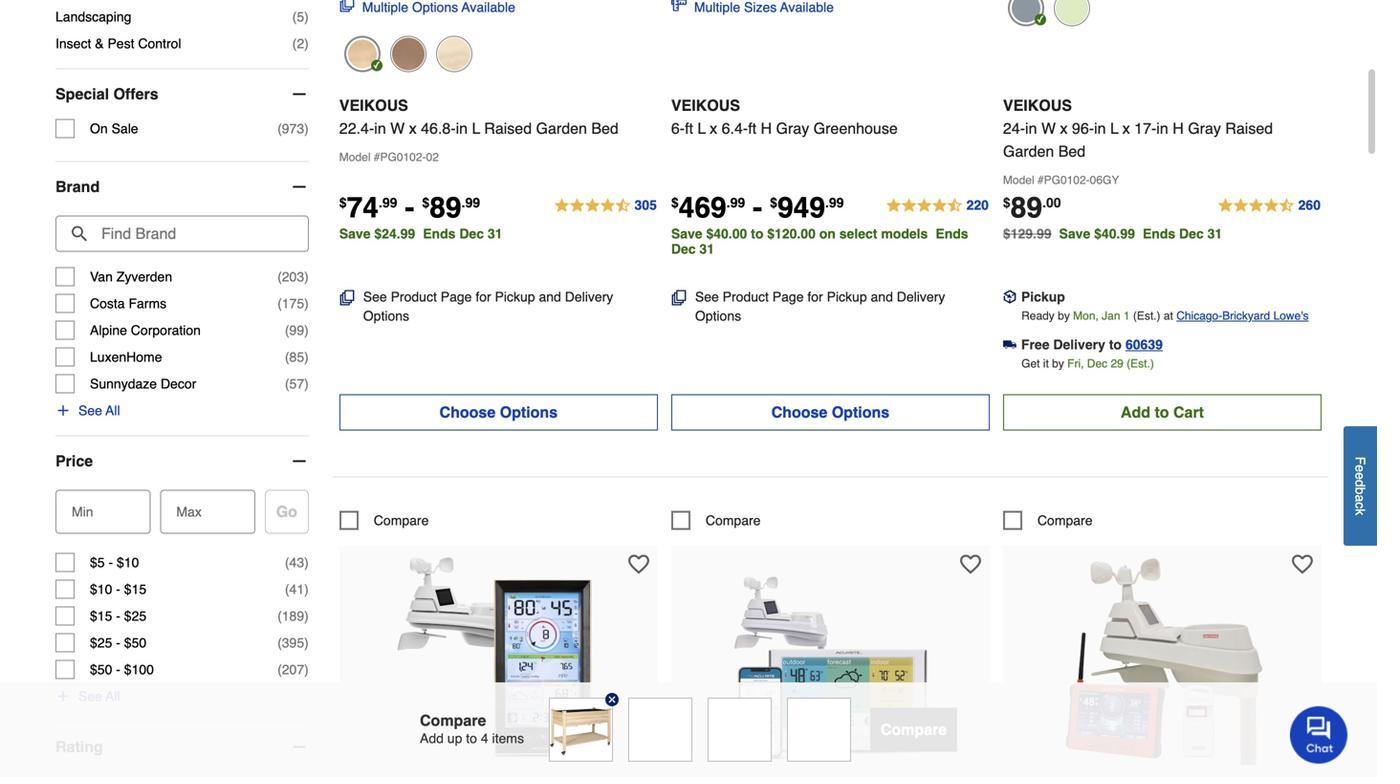 Task type: describe. For each thing, give the bounding box(es) containing it.
$ for 74
[[339, 195, 347, 210]]

2 choose options from the left
[[771, 403, 889, 421]]

$120.00
[[767, 226, 816, 241]]

veikous 6-ft l x 6.4-ft h gray greenhouse
[[671, 96, 898, 137]]

corporation
[[131, 323, 201, 338]]

- for ( 207 )
[[116, 662, 120, 678]]

see all for price
[[78, 689, 120, 704]]

0 vertical spatial $10
[[117, 555, 139, 570]]

( for 207
[[277, 662, 282, 678]]

savings save $24.99 element
[[339, 226, 510, 241]]

insect
[[55, 36, 91, 51]]

see down $40.00
[[695, 289, 719, 304]]

alpine corporation
[[90, 323, 201, 338]]

rating button
[[55, 723, 309, 772]]

2 for from the left
[[807, 289, 823, 304]]

savings save $40.00 to $120.00 on select models element
[[671, 226, 990, 257]]

( for 973
[[277, 121, 282, 136]]

$40.00
[[706, 226, 747, 241]]

41
[[289, 582, 304, 597]]

it
[[1043, 357, 1049, 370]]

( 41 )
[[285, 582, 309, 597]]

2 89 from the left
[[1010, 191, 1042, 224]]

items
[[492, 731, 524, 746]]

bed inside veikous 22.4-in w x 46.8-in l raised garden bed
[[591, 119, 619, 137]]

1 89 from the left
[[430, 191, 461, 224]]

h inside veikous 6-ft l x 6.4-ft h gray greenhouse
[[761, 119, 772, 137]]

compare for 5005892075 element
[[706, 513, 761, 528]]

0 vertical spatial $25
[[124, 609, 146, 624]]

( 207 )
[[277, 662, 309, 678]]

2 $ from the left
[[422, 195, 430, 210]]

( 973 )
[[277, 121, 309, 136]]

$24.99
[[374, 226, 415, 241]]

1 acurite digital weather station with wireless outdoor sensor image from the left
[[393, 555, 604, 765]]

veikous for 24-
[[1003, 96, 1072, 114]]

pg0102- for 46.8-
[[380, 150, 426, 164]]

see right plus icon
[[78, 689, 102, 704]]

garden inside veikous 24-in w x 96-in l x 17-in h gray raised garden bed
[[1003, 142, 1054, 160]]

29
[[1111, 357, 1123, 370]]

$ for 89
[[1003, 195, 1010, 210]]

175
[[282, 296, 304, 311]]

3 ends from the left
[[1143, 226, 1175, 241]]

$100
[[124, 662, 154, 678]]

d
[[1353, 480, 1368, 487]]

1 heart outline image from the left
[[628, 554, 649, 575]]

# for 24-
[[1037, 173, 1044, 187]]

see all for brand
[[78, 403, 120, 418]]

model for 24-in w x 96-in l x 17-in h gray raised garden bed
[[1003, 173, 1034, 187]]

veikous 22.4-in w x 46.8-in l raised garden bed
[[339, 96, 619, 137]]

1 see product page for pickup and delivery options from the left
[[363, 289, 613, 324]]

gray inside veikous 24-in w x 96-in l x 17-in h gray raised garden bed
[[1188, 119, 1221, 137]]

) for ( 395 )
[[304, 636, 309, 651]]

2 acurite digital weather station with wireless outdoor sensor image from the left
[[725, 555, 936, 765]]

1 horizontal spatial $15
[[124, 582, 146, 597]]

$40.99
[[1094, 226, 1135, 241]]

1 horizontal spatial $50
[[124, 636, 146, 651]]

select
[[839, 226, 877, 241]]

220
[[966, 197, 989, 213]]

1 choose options from the left
[[439, 403, 558, 421]]

decor
[[161, 376, 196, 392]]

2 in from the left
[[456, 119, 468, 137]]

save for save $40.00 to $120.00 on select models
[[671, 226, 702, 241]]

85
[[289, 350, 304, 365]]

305 button
[[553, 194, 658, 217]]

a
[[1353, 495, 1368, 502]]

ready by mon, jan 1 (est.) at chicago-brickyard lowe's
[[1021, 309, 1309, 323]]

dec left 29 at the right
[[1087, 357, 1107, 370]]

( for 85
[[285, 350, 289, 365]]

compare for 5005864649 element
[[1037, 513, 1093, 528]]

raised inside veikous 22.4-in w x 46.8-in l raised garden bed
[[484, 119, 532, 137]]

973
[[282, 121, 304, 136]]

57
[[289, 376, 304, 392]]

f e e d b a c k button
[[1344, 426, 1377, 546]]

3 ends dec 31 element from the left
[[1143, 226, 1230, 241]]

- for ( 395 )
[[116, 636, 120, 651]]

pest
[[108, 36, 134, 51]]

1 e from the top
[[1353, 465, 1368, 472]]

( 395 )
[[277, 636, 309, 651]]

b
[[1353, 487, 1368, 495]]

dec down $ 74 .99 - $ 89 .99 on the left
[[459, 226, 484, 241]]

f e e d b a c k
[[1353, 457, 1368, 516]]

5 in from the left
[[1156, 119, 1168, 137]]

go button
[[265, 490, 309, 534]]

all for price
[[106, 689, 120, 704]]

$ 469 .99 - $ 949 .99
[[671, 191, 844, 224]]

see down $24.99
[[363, 289, 387, 304]]

- for ( 41 )
[[116, 582, 120, 597]]

6-
[[671, 119, 685, 137]]

model # pg0102-06gy
[[1003, 173, 1119, 187]]

4.5 stars image containing 260
[[1217, 194, 1322, 217]]

2 see product page for pickup and delivery options from the left
[[695, 289, 945, 324]]

( 203 )
[[277, 269, 309, 285]]

add inside button
[[1121, 403, 1150, 421]]

5005864649 element
[[1003, 511, 1093, 530]]

- for ( 189 )
[[116, 609, 120, 624]]

- left 949
[[753, 191, 762, 224]]

minus image for brand
[[290, 177, 309, 197]]

2 page from the left
[[772, 289, 804, 304]]

alpine
[[90, 323, 127, 338]]

$50 - $100
[[90, 662, 154, 678]]

0 horizontal spatial gray image
[[436, 36, 472, 72]]

31 inside ends dec 31
[[699, 241, 714, 257]]

c
[[1353, 502, 1368, 509]]

dec right $40.99
[[1179, 226, 1204, 241]]

( for 2
[[292, 36, 297, 51]]

l for 24-
[[1110, 119, 1118, 137]]

( 189 )
[[277, 609, 309, 624]]

l for 22.4-
[[472, 119, 480, 137]]

1 vertical spatial by
[[1052, 357, 1064, 370]]

$5
[[90, 555, 105, 570]]

minus image for price
[[290, 452, 309, 471]]

landscaping
[[55, 9, 131, 24]]

60639
[[1126, 337, 1163, 352]]

savings save $40.99 element
[[1059, 226, 1230, 241]]

469
[[679, 191, 726, 224]]

save for save $24.99 ends dec 31
[[339, 226, 371, 241]]

5005892075 element
[[671, 511, 761, 530]]

get
[[1021, 357, 1040, 370]]

06gy
[[1090, 173, 1119, 187]]

) for ( 43 )
[[304, 555, 309, 570]]

395
[[282, 636, 304, 651]]

ends inside ends dec 31
[[936, 226, 968, 241]]

gray inside veikous 6-ft l x 6.4-ft h gray greenhouse
[[776, 119, 809, 137]]

ends dec 31 element for 89
[[423, 226, 510, 241]]

free
[[1021, 337, 1050, 352]]

w for 46.8-
[[390, 119, 405, 137]]

260 button
[[1217, 194, 1322, 217]]

4 .99 from the left
[[825, 195, 844, 210]]

2 product from the left
[[723, 289, 769, 304]]

4 in from the left
[[1094, 119, 1106, 137]]

( for 57
[[285, 376, 289, 392]]

4 $ from the left
[[770, 195, 777, 210]]

189
[[282, 609, 304, 624]]

garden inside veikous 22.4-in w x 46.8-in l raised garden bed
[[536, 119, 587, 137]]

up
[[447, 731, 462, 746]]

2 horizontal spatial 31
[[1207, 226, 1222, 241]]

model # pg0102-02
[[339, 150, 439, 164]]

1 for from the left
[[476, 289, 491, 304]]

$15 - $25
[[90, 609, 146, 624]]

( 43 )
[[285, 555, 309, 570]]

2 choose options link from the left
[[671, 394, 990, 431]]

compare button
[[870, 708, 957, 752]]

save $40.00 to $120.00 on select models
[[671, 226, 928, 241]]

) for ( 5 )
[[304, 9, 309, 24]]

1 vertical spatial $15
[[90, 609, 112, 624]]

( 2 )
[[292, 36, 309, 51]]

chicago-brickyard lowe's button
[[1176, 306, 1309, 325]]

1 .99 from the left
[[379, 195, 397, 210]]

model for 22.4-in w x 46.8-in l raised garden bed
[[339, 150, 371, 164]]

van
[[90, 269, 113, 285]]

0 vertical spatial by
[[1058, 309, 1070, 323]]

6.4-
[[722, 119, 748, 137]]

) for ( 41 )
[[304, 582, 309, 597]]

lowe's
[[1273, 309, 1309, 323]]

insect & pest control
[[55, 36, 181, 51]]

h inside veikous 24-in w x 96-in l x 17-in h gray raised garden bed
[[1173, 119, 1184, 137]]

$74.99-$89.99 element
[[339, 191, 480, 224]]

costa farms
[[90, 296, 167, 311]]

260
[[1298, 197, 1321, 213]]

free delivery to 60639
[[1021, 337, 1163, 352]]



Task type: vqa. For each thing, say whether or not it's contained in the screenshot.


Task type: locate. For each thing, give the bounding box(es) containing it.
special offers button
[[55, 69, 309, 119]]

l left 17-
[[1110, 119, 1118, 137]]

( 57 )
[[285, 376, 309, 392]]

0 horizontal spatial #
[[374, 150, 380, 164]]

minus image
[[290, 85, 309, 104], [290, 177, 309, 197], [290, 452, 309, 471], [290, 738, 309, 757]]

minus image up 973
[[290, 85, 309, 104]]

0 horizontal spatial for
[[476, 289, 491, 304]]

at
[[1164, 309, 1173, 323]]

Find Brand text field
[[55, 216, 309, 252]]

off white image
[[1054, 0, 1090, 26]]

1 choose from the left
[[439, 403, 496, 421]]

0 horizontal spatial $50
[[90, 662, 112, 678]]

w left 96-
[[1041, 119, 1056, 137]]

) down ( 99 )
[[304, 350, 309, 365]]

to inside compare add up to 4 items
[[466, 731, 477, 746]]

page down $120.00
[[772, 289, 804, 304]]

raised inside veikous 24-in w x 96-in l x 17-in h gray raised garden bed
[[1225, 119, 1273, 137]]

9 ) from the top
[[304, 555, 309, 570]]

2 l from the left
[[698, 119, 706, 137]]

$129.99
[[1003, 226, 1051, 241]]

veikous up 6-
[[671, 96, 740, 114]]

4.5 stars image containing 305
[[553, 194, 658, 217]]

0 vertical spatial (est.)
[[1133, 309, 1160, 323]]

$ down model # pg0102-02
[[339, 195, 347, 210]]

x
[[409, 119, 417, 137], [710, 119, 717, 137], [1060, 119, 1068, 137], [1122, 119, 1130, 137]]

compare inside 5005892075 element
[[706, 513, 761, 528]]

2 ends dec 31 element from the left
[[671, 226, 968, 257]]

.99 up $40.00
[[726, 195, 745, 210]]

4.5 stars image
[[553, 194, 658, 217], [885, 194, 990, 217], [1217, 194, 1322, 217]]

see all button down sunnydaze
[[55, 401, 120, 420]]

1 horizontal spatial 31
[[699, 241, 714, 257]]

min
[[72, 505, 93, 520]]

0 horizontal spatial pickup
[[495, 289, 535, 304]]

0 horizontal spatial ft
[[685, 119, 693, 137]]

model down 22.4-
[[339, 150, 371, 164]]

1 horizontal spatial bed
[[1058, 142, 1086, 160]]

add down 29 at the right
[[1121, 403, 1150, 421]]

2 horizontal spatial ends
[[1143, 226, 1175, 241]]

) down ( 41 )
[[304, 609, 309, 624]]

1 horizontal spatial choose options
[[771, 403, 889, 421]]

( 85 )
[[285, 350, 309, 365]]

1 minus image from the top
[[290, 85, 309, 104]]

gray image
[[1008, 0, 1044, 26], [436, 36, 472, 72]]

1 veikous from the left
[[339, 96, 408, 114]]

( up ( 175 )
[[277, 269, 282, 285]]

brand button
[[55, 162, 309, 212]]

2 pickup from the left
[[827, 289, 867, 304]]

see right plus image
[[78, 403, 102, 418]]

pg0102- for 96-
[[1044, 173, 1090, 187]]

1 and from the left
[[539, 289, 561, 304]]

$25 - $50
[[90, 636, 146, 651]]

bed left 6-
[[591, 119, 619, 137]]

save
[[339, 226, 371, 241], [671, 226, 702, 241], [1059, 226, 1090, 241]]

) down the '( 43 )'
[[304, 582, 309, 597]]

3 $ from the left
[[671, 195, 679, 210]]

0 vertical spatial model
[[339, 150, 371, 164]]

choose for 2nd choose options link from the left
[[771, 403, 827, 421]]

ft left "6.4-"
[[685, 119, 693, 137]]

acurite digital weather station with wireless outdoor sensor image
[[393, 555, 604, 765], [725, 555, 936, 765]]

949
[[777, 191, 825, 224]]

8 ) from the top
[[304, 376, 309, 392]]

$25 down $15 - $25
[[90, 636, 112, 651]]

13 ) from the top
[[304, 662, 309, 678]]

- for ( 43 )
[[108, 555, 113, 570]]

pickup
[[495, 289, 535, 304], [827, 289, 867, 304], [1021, 289, 1065, 304]]

sunnydaze
[[90, 376, 157, 392]]

delivery down models
[[897, 289, 945, 304]]

2 h from the left
[[1173, 119, 1184, 137]]

( for 5
[[292, 9, 297, 24]]

02
[[426, 150, 439, 164]]

2 veikous from the left
[[671, 96, 740, 114]]

3 heart outline image from the left
[[1292, 554, 1313, 575]]

2 save from the left
[[671, 226, 702, 241]]

farms
[[129, 296, 167, 311]]

w inside veikous 22.4-in w x 46.8-in l raised garden bed
[[390, 119, 405, 137]]

see all down sunnydaze
[[78, 403, 120, 418]]

1 horizontal spatial gray image
[[1008, 0, 1044, 26]]

to left cart
[[1155, 403, 1169, 421]]

veikous inside veikous 6-ft l x 6.4-ft h gray greenhouse
[[671, 96, 740, 114]]

) for ( 973 )
[[304, 121, 309, 136]]

3 pickup from the left
[[1021, 289, 1065, 304]]

1 see all from the top
[[78, 403, 120, 418]]

) for ( 2 )
[[304, 36, 309, 51]]

220 button
[[885, 194, 990, 217]]

l right 46.8-
[[472, 119, 480, 137]]

3 4.5 stars image from the left
[[1217, 194, 1322, 217]]

van zyverden
[[90, 269, 172, 285]]

0 vertical spatial add
[[1121, 403, 1150, 421]]

ready
[[1021, 309, 1055, 323]]

ends dec 31 element for 949
[[671, 226, 968, 257]]

) for ( 99 )
[[304, 323, 309, 338]]

1 horizontal spatial pickup
[[827, 289, 867, 304]]

1 horizontal spatial for
[[807, 289, 823, 304]]

1 horizontal spatial ends
[[936, 226, 968, 241]]

$ right 305
[[671, 195, 679, 210]]

$5 - $10
[[90, 555, 139, 570]]

0 horizontal spatial heart outline image
[[628, 554, 649, 575]]

5005864645 element
[[339, 511, 429, 530]]

74
[[347, 191, 379, 224]]

) down ( 85 )
[[304, 376, 309, 392]]

to inside 'element'
[[751, 226, 763, 241]]

1 in from the left
[[374, 119, 386, 137]]

- left $100
[[116, 662, 120, 678]]

veikous
[[339, 96, 408, 114], [671, 96, 740, 114], [1003, 96, 1072, 114]]

2 .99 from the left
[[461, 195, 480, 210]]

1 save from the left
[[339, 226, 371, 241]]

2 and from the left
[[871, 289, 893, 304]]

was price $129.99 element
[[1003, 221, 1059, 241]]

ends
[[423, 226, 456, 241], [936, 226, 968, 241], [1143, 226, 1175, 241]]

garden
[[536, 119, 587, 137], [1003, 142, 1054, 160]]

5 $ from the left
[[1003, 195, 1010, 210]]

pickup image
[[1003, 290, 1016, 304]]

) down "5"
[[304, 36, 309, 51]]

( down "5"
[[292, 36, 297, 51]]

#
[[374, 150, 380, 164], [1037, 173, 1044, 187]]

costa
[[90, 296, 125, 311]]

garden up 305 button
[[536, 119, 587, 137]]

( for 99
[[285, 323, 289, 338]]

0 horizontal spatial page
[[441, 289, 472, 304]]

w for 96-
[[1041, 119, 1056, 137]]

.99 up $24.99
[[379, 195, 397, 210]]

minus image down 207
[[290, 738, 309, 757]]

2 horizontal spatial 4.5 stars image
[[1217, 194, 1322, 217]]

raised right 46.8-
[[484, 119, 532, 137]]

4 minus image from the top
[[290, 738, 309, 757]]

1 horizontal spatial pg0102-
[[1044, 173, 1090, 187]]

0 horizontal spatial bed
[[591, 119, 619, 137]]

minus image inside special offers button
[[290, 85, 309, 104]]

0 horizontal spatial l
[[472, 119, 480, 137]]

minus image up go
[[290, 452, 309, 471]]

4.5 stars image containing 220
[[885, 194, 990, 217]]

save inside savings save $40.00 to $120.00 on select models 'element'
[[671, 226, 702, 241]]

( for 41
[[285, 582, 289, 597]]

see all button for brand
[[55, 401, 120, 420]]

$ inside $ 89 .00
[[1003, 195, 1010, 210]]

1 ft from the left
[[685, 119, 693, 137]]

) up ( 99 )
[[304, 296, 309, 311]]

w up model # pg0102-02
[[390, 119, 405, 137]]

) up ( 2 )
[[304, 9, 309, 24]]

$50
[[124, 636, 146, 651], [90, 662, 112, 678]]

page down savings save $24.99 element
[[441, 289, 472, 304]]

see all
[[78, 403, 120, 418], [78, 689, 120, 704]]

greenhouse
[[813, 119, 898, 137]]

) up ( 41 )
[[304, 555, 309, 570]]

ft right 6-
[[748, 119, 756, 137]]

1 vertical spatial pg0102-
[[1044, 173, 1090, 187]]

1 ) from the top
[[304, 9, 309, 24]]

0 horizontal spatial and
[[539, 289, 561, 304]]

12 ) from the top
[[304, 636, 309, 651]]

# up .00 on the right of page
[[1037, 173, 1044, 187]]

h right "6.4-"
[[761, 119, 772, 137]]

0 horizontal spatial 4.5 stars image
[[553, 194, 658, 217]]

garden down the 24- at right
[[1003, 142, 1054, 160]]

1 horizontal spatial save
[[671, 226, 702, 241]]

.99 up savings save $24.99 element
[[461, 195, 480, 210]]

minus image inside price button
[[290, 452, 309, 471]]

(est.)
[[1133, 309, 1160, 323], [1127, 357, 1154, 370]]

truck filled image
[[1003, 338, 1016, 352]]

1 vertical spatial gray image
[[436, 36, 472, 72]]

ends dec 31
[[671, 226, 968, 257]]

x for 6.4-
[[710, 119, 717, 137]]

to inside button
[[1155, 403, 1169, 421]]

0 horizontal spatial choose options link
[[339, 394, 658, 431]]

plus image
[[55, 403, 71, 418]]

1 4.5 stars image from the left
[[553, 194, 658, 217]]

minus image inside brand button
[[290, 177, 309, 197]]

bed
[[591, 119, 619, 137], [1058, 142, 1086, 160]]

1 horizontal spatial delivery
[[897, 289, 945, 304]]

$10 down $5
[[90, 582, 112, 597]]

2 ) from the top
[[304, 36, 309, 51]]

gray
[[776, 119, 809, 137], [1188, 119, 1221, 137]]

brickyard
[[1222, 309, 1270, 323]]

brand
[[55, 178, 100, 196]]

special
[[55, 85, 109, 103]]

1 ends dec 31 element from the left
[[423, 226, 510, 241]]

0 horizontal spatial delivery
[[565, 289, 613, 304]]

by left mon, on the right
[[1058, 309, 1070, 323]]

) for ( 207 )
[[304, 662, 309, 678]]

save down 469
[[671, 226, 702, 241]]

product down save $24.99 ends dec 31
[[391, 289, 437, 304]]

1 horizontal spatial choose
[[771, 403, 827, 421]]

1 vertical spatial bed
[[1058, 142, 1086, 160]]

0 vertical spatial see all button
[[55, 401, 120, 420]]

1 horizontal spatial acurite digital weather station with wireless outdoor sensor image
[[725, 555, 936, 765]]

gray right 17-
[[1188, 119, 1221, 137]]

dec down 469
[[671, 241, 696, 257]]

page
[[441, 289, 472, 304], [772, 289, 804, 304]]

(est.) down 60639 button
[[1127, 357, 1154, 370]]

by right 'it'
[[1052, 357, 1064, 370]]

0 horizontal spatial acurite digital weather station with wireless outdoor sensor image
[[393, 555, 604, 765]]

0 horizontal spatial add
[[420, 731, 444, 746]]

to left 4
[[466, 731, 477, 746]]

to up 29 at the right
[[1109, 337, 1122, 352]]

0 horizontal spatial garden
[[536, 119, 587, 137]]

2 horizontal spatial heart outline image
[[1292, 554, 1313, 575]]

1 horizontal spatial heart outline image
[[960, 554, 981, 575]]

3 in from the left
[[1025, 119, 1037, 137]]

see all button down $50 - $100
[[55, 687, 120, 706]]

3 ) from the top
[[304, 121, 309, 136]]

10 ) from the top
[[304, 582, 309, 597]]

.99 up on
[[825, 195, 844, 210]]

2 ft from the left
[[748, 119, 756, 137]]

0 horizontal spatial $25
[[90, 636, 112, 651]]

x for 96-
[[1060, 119, 1068, 137]]

0 horizontal spatial save
[[339, 226, 371, 241]]

3 .99 from the left
[[726, 195, 745, 210]]

0 vertical spatial garden
[[536, 119, 587, 137]]

4 ) from the top
[[304, 269, 309, 285]]

h
[[761, 119, 772, 137], [1173, 119, 1184, 137]]

w inside veikous 24-in w x 96-in l x 17-in h gray raised garden bed
[[1041, 119, 1056, 137]]

x left 17-
[[1122, 119, 1130, 137]]

1 horizontal spatial $10
[[117, 555, 139, 570]]

) for ( 189 )
[[304, 609, 309, 624]]

$50 up $100
[[124, 636, 146, 651]]

) up 85
[[304, 323, 309, 338]]

) for ( 175 )
[[304, 296, 309, 311]]

choose
[[439, 403, 496, 421], [771, 403, 827, 421]]

0 vertical spatial bed
[[591, 119, 619, 137]]

0 horizontal spatial w
[[390, 119, 405, 137]]

$50 down $25 - $50
[[90, 662, 112, 678]]

w
[[390, 119, 405, 137], [1041, 119, 1056, 137]]

$10 - $15
[[90, 582, 146, 597]]

delivery down 305 button
[[565, 289, 613, 304]]

veikous for 6-
[[671, 96, 740, 114]]

1 choose options link from the left
[[339, 394, 658, 431]]

x left 96-
[[1060, 119, 1068, 137]]

89 up savings save $24.99 element
[[430, 191, 461, 224]]

2 raised from the left
[[1225, 119, 1273, 137]]

for down savings save $24.99 element
[[476, 289, 491, 304]]

x for 46.8-
[[409, 119, 417, 137]]

# for 22.4-
[[374, 150, 380, 164]]

3 x from the left
[[1060, 119, 1068, 137]]

5
[[297, 9, 304, 24]]

3 save from the left
[[1059, 226, 1090, 241]]

2 horizontal spatial delivery
[[1053, 337, 1105, 352]]

$469.99-$949.99 element
[[671, 191, 844, 224]]

24-
[[1003, 119, 1025, 137]]

pg0102-
[[380, 150, 426, 164], [1044, 173, 1090, 187]]

gray right "6.4-"
[[776, 119, 809, 137]]

1 horizontal spatial #
[[1037, 173, 1044, 187]]

(est.) right 1
[[1133, 309, 1160, 323]]

1 l from the left
[[472, 119, 480, 137]]

k
[[1353, 509, 1368, 516]]

- up $15 - $25
[[116, 582, 120, 597]]

2 horizontal spatial pickup
[[1021, 289, 1065, 304]]

1 vertical spatial see all button
[[55, 687, 120, 706]]

1 horizontal spatial page
[[772, 289, 804, 304]]

pg0102- up .00 on the right of page
[[1044, 173, 1090, 187]]

veikous up the 24- at right
[[1003, 96, 1072, 114]]

x inside veikous 22.4-in w x 46.8-in l raised garden bed
[[409, 119, 417, 137]]

) down the ( 395 )
[[304, 662, 309, 678]]

add left the up
[[420, 731, 444, 746]]

1 horizontal spatial and
[[871, 289, 893, 304]]

( for 189
[[277, 609, 282, 624]]

5 ) from the top
[[304, 296, 309, 311]]

$ 74 .99 - $ 89 .99
[[339, 191, 480, 224]]

2 all from the top
[[106, 689, 120, 704]]

43
[[289, 555, 304, 570]]

0 vertical spatial gray image
[[1008, 0, 1044, 26]]

1 w from the left
[[390, 119, 405, 137]]

heart outline image
[[628, 554, 649, 575], [960, 554, 981, 575], [1292, 554, 1313, 575]]

rustic image
[[390, 36, 426, 72]]

special offers
[[55, 85, 158, 103]]

veikous up 22.4-
[[339, 96, 408, 114]]

( down 175
[[285, 323, 289, 338]]

0 vertical spatial see all
[[78, 403, 120, 418]]

zyverden
[[116, 269, 172, 285]]

6 ) from the top
[[304, 323, 309, 338]]

0 horizontal spatial model
[[339, 150, 371, 164]]

l inside veikous 24-in w x 96-in l x 17-in h gray raised garden bed
[[1110, 119, 1118, 137]]

2 horizontal spatial ends dec 31 element
[[1143, 226, 1230, 241]]

pg0102- down 46.8-
[[380, 150, 426, 164]]

1 ends from the left
[[423, 226, 456, 241]]

to down $469.99-$949.99 element
[[751, 226, 763, 241]]

craftsman digital weather station with wireless outdoor sensor image
[[1057, 555, 1267, 765]]

product down $40.00
[[723, 289, 769, 304]]

models
[[881, 226, 928, 241]]

2 horizontal spatial save
[[1059, 226, 1090, 241]]

( for 43
[[285, 555, 289, 570]]

1 gray from the left
[[776, 119, 809, 137]]

1 raised from the left
[[484, 119, 532, 137]]

1 horizontal spatial h
[[1173, 119, 1184, 137]]

minus image for special offers
[[290, 85, 309, 104]]

( for 203
[[277, 269, 282, 285]]

save down .00 on the right of page
[[1059, 226, 1090, 241]]

see all down $50 - $100
[[78, 689, 120, 704]]

chat invite button image
[[1290, 706, 1348, 764]]

luxenhome
[[90, 350, 162, 365]]

1 horizontal spatial add
[[1121, 403, 1150, 421]]

0 horizontal spatial choose options
[[439, 403, 558, 421]]

sale
[[111, 121, 138, 136]]

0 horizontal spatial ends dec 31 element
[[423, 226, 510, 241]]

( left 22.4-
[[277, 121, 282, 136]]

1 horizontal spatial $25
[[124, 609, 146, 624]]

2 see all button from the top
[[55, 687, 120, 706]]

1 vertical spatial garden
[[1003, 142, 1054, 160]]

1 horizontal spatial gray
[[1188, 119, 1221, 137]]

( down 203
[[277, 296, 282, 311]]

l right 6-
[[698, 119, 706, 137]]

dec inside ends dec 31
[[671, 241, 696, 257]]

( up ( 2 )
[[292, 9, 297, 24]]

0 horizontal spatial h
[[761, 119, 772, 137]]

$25 up $25 - $50
[[124, 609, 146, 624]]

0 horizontal spatial 89
[[430, 191, 461, 224]]

1 vertical spatial see all
[[78, 689, 120, 704]]

0 horizontal spatial $10
[[90, 582, 112, 597]]

.99
[[379, 195, 397, 210], [461, 195, 480, 210], [726, 195, 745, 210], [825, 195, 844, 210]]

1 product from the left
[[391, 289, 437, 304]]

2 4.5 stars image from the left
[[885, 194, 990, 217]]

203
[[282, 269, 304, 285]]

4.5 stars image for 89
[[553, 194, 658, 217]]

veikous for 22.4-
[[339, 96, 408, 114]]

0 horizontal spatial pg0102-
[[380, 150, 426, 164]]

1 horizontal spatial l
[[698, 119, 706, 137]]

model
[[339, 150, 371, 164], [1003, 173, 1034, 187]]

2 w from the left
[[1041, 119, 1056, 137]]

on
[[819, 226, 836, 241]]

price
[[55, 452, 93, 470]]

all for brand
[[106, 403, 120, 418]]

0 horizontal spatial raised
[[484, 119, 532, 137]]

# down 22.4-
[[374, 150, 380, 164]]

1 horizontal spatial model
[[1003, 173, 1034, 187]]

0 horizontal spatial gray
[[776, 119, 809, 137]]

1 pickup from the left
[[495, 289, 535, 304]]

1 vertical spatial add
[[420, 731, 444, 746]]

( for 395
[[277, 636, 282, 651]]

compare for compare button
[[881, 721, 947, 739]]

- up save $24.99 ends dec 31
[[405, 191, 414, 224]]

( up the ( 395 )
[[277, 609, 282, 624]]

compare inside button
[[881, 721, 947, 739]]

add to cart
[[1121, 403, 1204, 421]]

( for 175
[[277, 296, 282, 311]]

0 vertical spatial #
[[374, 150, 380, 164]]

2 gray from the left
[[1188, 119, 1221, 137]]

) for ( 85 )
[[304, 350, 309, 365]]

2 x from the left
[[710, 119, 717, 137]]

1 horizontal spatial ft
[[748, 119, 756, 137]]

save down 74
[[339, 226, 371, 241]]

sunnydaze decor
[[90, 376, 196, 392]]

minus image for rating
[[290, 738, 309, 757]]

3 veikous from the left
[[1003, 96, 1072, 114]]

natural image
[[344, 36, 380, 72]]

0 horizontal spatial choose
[[439, 403, 496, 421]]

veikous inside veikous 24-in w x 96-in l x 17-in h gray raised garden bed
[[1003, 96, 1072, 114]]

) for ( 203 )
[[304, 269, 309, 285]]

1 vertical spatial $25
[[90, 636, 112, 651]]

1 see all button from the top
[[55, 401, 120, 420]]

11 ) from the top
[[304, 609, 309, 624]]

0 vertical spatial all
[[106, 403, 120, 418]]

all down $50 - $100
[[106, 689, 120, 704]]

x inside veikous 6-ft l x 6.4-ft h gray greenhouse
[[710, 119, 717, 137]]

1 vertical spatial #
[[1037, 173, 1044, 187]]

on sale
[[90, 121, 138, 136]]

1 horizontal spatial 89
[[1010, 191, 1042, 224]]

1 x from the left
[[409, 119, 417, 137]]

compare inside compare add up to 4 items
[[420, 712, 486, 730]]

4.5 stars image for 949
[[885, 194, 990, 217]]

31
[[488, 226, 502, 241], [1207, 226, 1222, 241], [699, 241, 714, 257]]

4 x from the left
[[1122, 119, 1130, 137]]

minus image inside rating button
[[290, 738, 309, 757]]

2 heart outline image from the left
[[960, 554, 981, 575]]

chicago-
[[1176, 309, 1222, 323]]

l inside veikous 22.4-in w x 46.8-in l raised garden bed
[[472, 119, 480, 137]]

3 l from the left
[[1110, 119, 1118, 137]]

1 horizontal spatial 4.5 stars image
[[885, 194, 990, 217]]

model up $ 89 .00
[[1003, 173, 1034, 187]]

1 horizontal spatial choose options link
[[671, 394, 990, 431]]

22.4-
[[339, 119, 374, 137]]

l inside veikous 6-ft l x 6.4-ft h gray greenhouse
[[698, 119, 706, 137]]

for down ends dec 31 on the top
[[807, 289, 823, 304]]

bed inside veikous 24-in w x 96-in l x 17-in h gray raised garden bed
[[1058, 142, 1086, 160]]

go
[[276, 503, 297, 521]]

f
[[1353, 457, 1368, 465]]

3 minus image from the top
[[290, 452, 309, 471]]

compare inside 5005864649 element
[[1037, 513, 1093, 528]]

1 $ from the left
[[339, 195, 347, 210]]

2 minus image from the top
[[290, 177, 309, 197]]

1 page from the left
[[441, 289, 472, 304]]

1
[[1123, 309, 1130, 323]]

h right 17-
[[1173, 119, 1184, 137]]

choose for 1st choose options link
[[439, 403, 496, 421]]

add
[[1121, 403, 1150, 421], [420, 731, 444, 746]]

compare for 5005864645 element
[[374, 513, 429, 528]]

plus image
[[55, 689, 71, 704]]

0 horizontal spatial product
[[391, 289, 437, 304]]

remove this product image
[[605, 693, 619, 707]]

1 horizontal spatial ends dec 31 element
[[671, 226, 968, 257]]

0 horizontal spatial 31
[[488, 226, 502, 241]]

actual price $89.00 element
[[1003, 191, 1061, 224]]

compare inside 5005864645 element
[[374, 513, 429, 528]]

( up ( 41 )
[[285, 555, 289, 570]]

$ for 469
[[671, 195, 679, 210]]

minus image down the ( 973 ) in the top of the page
[[290, 177, 309, 197]]

offers
[[113, 85, 158, 103]]

by
[[1058, 309, 1070, 323], [1052, 357, 1064, 370]]

1 vertical spatial (est.)
[[1127, 357, 1154, 370]]

0 horizontal spatial see product page for pickup and delivery options
[[363, 289, 613, 324]]

2 horizontal spatial l
[[1110, 119, 1118, 137]]

0 vertical spatial $50
[[124, 636, 146, 651]]

60639 button
[[1126, 335, 1163, 354]]

) up ( 207 )
[[304, 636, 309, 651]]

1 vertical spatial $50
[[90, 662, 112, 678]]

$10
[[117, 555, 139, 570], [90, 582, 112, 597]]

1 h from the left
[[761, 119, 772, 137]]

veikous 24-in w x 96-in l x 17-in h gray raised garden bed
[[1003, 96, 1273, 160]]

( down ( 99 )
[[285, 350, 289, 365]]

e
[[1353, 465, 1368, 472], [1353, 472, 1368, 480]]

jan
[[1102, 309, 1120, 323]]

2 choose from the left
[[771, 403, 827, 421]]

veikous inside veikous 22.4-in w x 46.8-in l raised garden bed
[[339, 96, 408, 114]]

control
[[138, 36, 181, 51]]

7 ) from the top
[[304, 350, 309, 365]]

$129.99 save $40.99 ends dec 31
[[1003, 226, 1222, 241]]

choose options
[[439, 403, 558, 421], [771, 403, 889, 421]]

2 horizontal spatial veikous
[[1003, 96, 1072, 114]]

see all button for price
[[55, 687, 120, 706]]

( down the ( 395 )
[[277, 662, 282, 678]]

1 horizontal spatial see product page for pickup and delivery options
[[695, 289, 945, 324]]

ends dec 31 element
[[423, 226, 510, 241], [671, 226, 968, 257], [1143, 226, 1230, 241]]

add inside compare add up to 4 items
[[420, 731, 444, 746]]

$10 up $10 - $15
[[117, 555, 139, 570]]

2 ends from the left
[[936, 226, 968, 241]]

1 all from the top
[[106, 403, 120, 418]]

1 horizontal spatial product
[[723, 289, 769, 304]]

0 horizontal spatial $15
[[90, 609, 112, 624]]

$15 up $25 - $50
[[90, 609, 112, 624]]

2 e from the top
[[1353, 472, 1368, 480]]

) for ( 57 )
[[304, 376, 309, 392]]

2 see all from the top
[[78, 689, 120, 704]]



